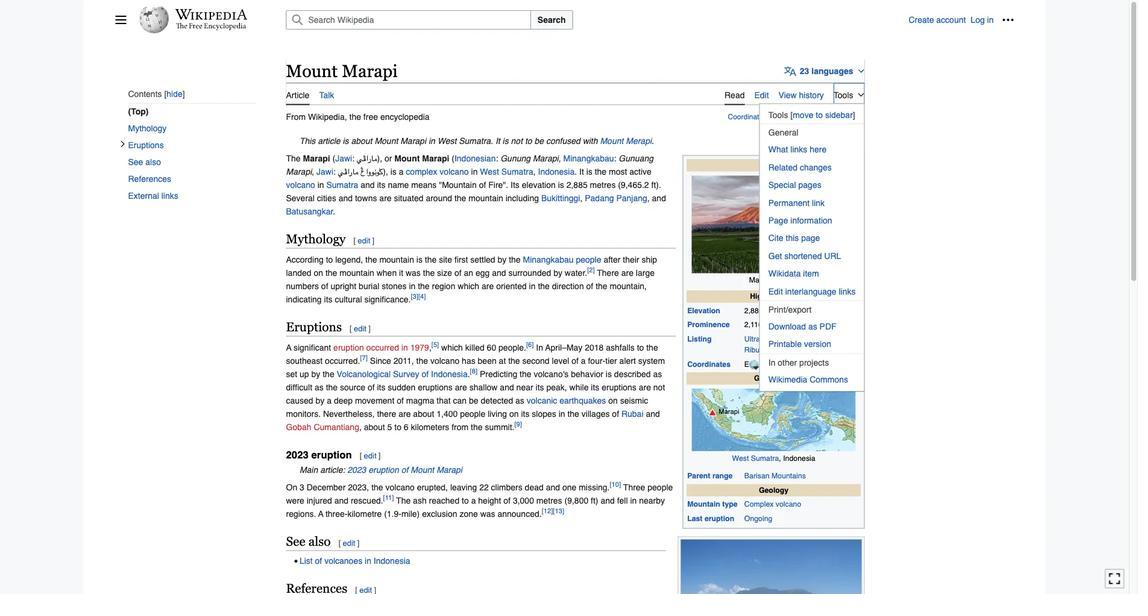 Task type: locate. For each thing, give the bounding box(es) containing it.
the right from
[[471, 422, 483, 432]]

edit for see also
[[343, 539, 355, 548]]

0 horizontal spatial mountain
[[339, 268, 374, 278]]

also up the references
[[145, 157, 161, 167]]

the inside on 3 december 2023, the volcano erupted, leaving 22 climbers dead and one missing. [10]
[[371, 483, 383, 492]]

it right sumatra.
[[495, 136, 500, 146]]

not inside predicting the volcano's behavior is described as difficult as the source of its sudden eruptions are shallow and near its peak, while its eruptions are not caused by a deep movement of magma that can be detected as
[[653, 382, 665, 392]]

[ for see also
[[339, 539, 341, 548]]

means
[[411, 180, 437, 190]]

1 horizontal spatial mountain
[[379, 255, 414, 264]]

and its name means "mountain of fire". its elevation is 2,885 metres (9,465.2 ft). several cities and towns are situated around the mountain including
[[286, 180, 661, 203]]

parent range
[[687, 472, 733, 480]]

was down height
[[480, 509, 495, 519]]

mountain
[[687, 500, 720, 509]]

the up upright
[[325, 268, 337, 278]]

and inside after their ship landed on the mountain when it was the size of an egg and surrounded by water.
[[492, 268, 506, 278]]

elevation
[[687, 306, 720, 315]]

2023 up 2023,
[[347, 465, 366, 475]]

projects
[[799, 358, 829, 367]]

difficult
[[286, 382, 312, 392]]

1 vertical spatial people
[[460, 409, 485, 419]]

volcano inside on 3 december 2023, the volcano erupted, leaving 22 climbers dead and one missing. [10]
[[385, 483, 415, 492]]

1 horizontal spatial it
[[579, 167, 584, 176]]

1 vertical spatial also
[[308, 534, 331, 549]]

see up the references
[[128, 157, 143, 167]]

indonesia inside , jawi : ڬونوواڠ ماراڤي), is a complex volcano in west sumatra , indonesia . it is the most active volcano in sumatra
[[538, 167, 575, 176]]

0 vertical spatial west
[[437, 136, 456, 146]]

eruptions up significant
[[286, 320, 342, 334]]

eruption inside note
[[368, 465, 399, 475]]

marapi inside gunuang marapi
[[286, 167, 312, 176]]

1 vertical spatial note
[[286, 463, 865, 477]]

it up '2,885'
[[579, 167, 584, 176]]

[ for mythology
[[353, 236, 356, 245]]

edit
[[754, 90, 769, 100], [768, 287, 783, 296]]

a inside since 2011, the volcano has been at the second level of a four-tier alert system set up by the
[[581, 356, 586, 365]]

deep
[[334, 396, 353, 405]]

1 horizontal spatial metres
[[590, 180, 616, 190]]

water.
[[565, 268, 587, 278]]

page information
[[768, 216, 832, 225]]

[ edit ]
[[353, 236, 374, 245], [350, 324, 371, 333], [360, 451, 381, 460], [339, 539, 359, 548]]

0 vertical spatial was
[[406, 268, 421, 278]]

] for 2023 eruption
[[378, 451, 381, 460]]

its down ڬونوواڠ
[[377, 180, 385, 190]]

mount marapi main content
[[281, 54, 1014, 594]]

marapi
[[342, 61, 398, 81], [400, 136, 426, 146], [303, 153, 330, 163], [422, 153, 449, 163], [533, 153, 559, 163], [759, 160, 789, 171], [286, 167, 312, 176], [749, 276, 772, 284], [719, 408, 739, 416], [436, 465, 462, 475]]

article
[[318, 136, 340, 146]]

detected
[[481, 396, 513, 405]]

the down there
[[596, 281, 607, 291]]

and down (9,465.2 ft).
[[652, 193, 666, 203]]

as
[[808, 322, 817, 331], [653, 369, 662, 379], [315, 382, 324, 392], [515, 396, 524, 405]]

is right article
[[343, 136, 349, 146]]

their
[[623, 255, 639, 264]]

the inside 'the ash reached to a height of 3,000 metres (9,800 ft) and fell in nearby regions. a three-kilometre (1.9-mile) exclusion zone was announced.'
[[396, 496, 411, 505]]

be inside predicting the volcano's behavior is described as difficult as the source of its sudden eruptions are shallow and near its peak, while its eruptions are not caused by a deep movement of magma that can be detected as
[[469, 396, 478, 405]]

0 horizontal spatial eruptions
[[128, 140, 164, 150]]

eruptions up 'that'
[[418, 382, 453, 392]]

also inside 'link'
[[145, 157, 161, 167]]

complex volcano link
[[744, 500, 801, 509]]

menu image
[[115, 14, 127, 26]]

0 horizontal spatial was
[[406, 268, 421, 278]]

which right [5]
[[441, 343, 463, 352]]

its left cultural
[[324, 294, 332, 304]]

eruptions inside eruptions link
[[128, 140, 164, 150]]

0 horizontal spatial see
[[128, 157, 143, 167]]

the for ash
[[396, 496, 411, 505]]

its inside and its name means "mountain of fire". its elevation is 2,885 metres (9,465.2 ft). several cities and towns are situated around the mountain including
[[377, 180, 385, 190]]

1 horizontal spatial west
[[480, 167, 499, 176]]

its inside there are large numbers of upright burial stones in the region which are oriented in the direction of the mountain, indicating its cultural significance.
[[324, 294, 332, 304]]

jawi link down article
[[335, 153, 352, 163]]

and inside three people were injured and rescued.
[[334, 496, 348, 505]]

00°22′48″s down view history
[[783, 113, 821, 121]]

23
[[800, 66, 809, 76]]

in inside note
[[428, 136, 435, 146]]

in inside personal tools navigation
[[987, 15, 994, 25]]

a up zone
[[471, 496, 476, 505]]

is down tier
[[606, 369, 612, 379]]

0 vertical spatial links
[[790, 145, 807, 154]]

2 vertical spatial about
[[364, 422, 385, 432]]

west up fire". at the left top of the page
[[480, 167, 499, 176]]

including
[[506, 193, 539, 203]]

0 horizontal spatial jawi
[[316, 167, 333, 176]]

and left fell
[[601, 496, 615, 505]]

coordinates
[[728, 113, 767, 121], [687, 360, 731, 369]]

west sumatra , indonesia
[[732, 454, 815, 463]]

tools for tools
[[834, 90, 853, 100]]

its up [9]
[[521, 409, 529, 419]]

in inside in april–may 2018 ashfalls to the southeast occurred.
[[536, 343, 543, 352]]

behavior
[[571, 369, 603, 379]]

0 horizontal spatial (
[[332, 153, 335, 163]]

edit link for eruptions
[[354, 324, 366, 333]]

2 horizontal spatial sumatra
[[751, 454, 779, 463]]

eruptions inside mount marapi element
[[286, 320, 342, 334]]

west sumatra link up fire". at the left top of the page
[[480, 167, 533, 176]]

significant
[[294, 343, 331, 352]]

history
[[799, 90, 824, 100]]

jawi up sumatra link
[[316, 167, 333, 176]]

to up the gunung
[[525, 136, 532, 146]]

1 horizontal spatial in
[[768, 358, 775, 367]]

see also inside 'link'
[[128, 157, 161, 167]]

predicting the volcano's behavior is described as difficult as the source of its sudden eruptions are shallow and near its peak, while its eruptions are not caused by a deep movement of magma that can be detected as
[[286, 369, 665, 405]]

1 vertical spatial west
[[480, 167, 499, 176]]

see inside see also 'link'
[[128, 157, 143, 167]]

1 horizontal spatial jawi link
[[335, 153, 352, 163]]

edit link
[[358, 236, 370, 245], [354, 324, 366, 333], [364, 451, 376, 460], [343, 539, 355, 548]]

( up complex volcano link at the top left of page
[[452, 153, 454, 163]]

monitors.
[[286, 409, 321, 419]]

edit interlanguage links link
[[760, 283, 864, 300]]

of inside since 2011, the volcano has been at the second level of a four-tier alert system set up by the
[[572, 356, 579, 365]]

the inside "on seismic monitors. nevertheless, there are about 1,400 people living on its slopes in the villages of"
[[567, 409, 579, 419]]

0 horizontal spatial in
[[536, 343, 543, 352]]

edit link for see also
[[343, 539, 355, 548]]

get shortened url
[[768, 251, 841, 261]]

and up towns
[[361, 180, 375, 190]]

0 vertical spatial west sumatra link
[[480, 167, 533, 176]]

1 vertical spatial tools
[[768, 110, 788, 120]]

, inside rubai and gobah cumantiang , about 5 to 6 kilometers from the summit. [9]
[[359, 422, 362, 432]]

the free encyclopedia image
[[176, 23, 247, 31]]

1 vertical spatial edit
[[768, 287, 783, 296]]

1 horizontal spatial west sumatra link
[[732, 454, 779, 463]]

listing link
[[687, 335, 712, 343]]

see
[[128, 157, 143, 167], [286, 534, 305, 549]]

are inside and its name means "mountain of fire". its elevation is 2,885 metres (9,465.2 ft). several cities and towns are situated around the mountain including
[[379, 193, 392, 203]]

are up mountain,
[[621, 268, 633, 278]]

is up the gunung
[[502, 136, 509, 146]]

earthquakes
[[559, 396, 606, 405]]

1 vertical spatial a
[[318, 509, 323, 519]]

language progressive image
[[784, 65, 796, 77]]

: inside , jawi : ڬونوواڠ ماراڤي), is a complex volcano in west sumatra , indonesia . it is the most active volcano in sumatra
[[333, 167, 336, 176]]

1 horizontal spatial be
[[534, 136, 544, 146]]

100°28′27″e
[[823, 113, 865, 121], [802, 360, 846, 369]]

about inside rubai and gobah cumantiang , about 5 to 6 kilometers from the summit. [9]
[[364, 422, 385, 432]]

1 vertical spatial in
[[768, 358, 775, 367]]

west sumatra link up "barisan"
[[732, 454, 779, 463]]

a inside 'the ash reached to a height of 3,000 metres (9,800 ft) and fell in nearby regions. a three-kilometre (1.9-mile) exclusion zone was announced.'
[[318, 509, 323, 519]]

0 vertical spatial on
[[314, 268, 323, 278]]

note containing main article:
[[286, 463, 865, 477]]

1 horizontal spatial people
[[576, 255, 601, 264]]

2 horizontal spatial people
[[648, 483, 673, 492]]

[ for 2023 eruption
[[360, 451, 362, 460]]

which inside "a significant eruption occurred in 1979 , [5] which killed 60 people. [6]"
[[441, 343, 463, 352]]

not down system
[[653, 382, 665, 392]]

coordinates for coordinates :
[[728, 113, 767, 121]]

and right egg
[[492, 268, 506, 278]]

1 ( from the left
[[332, 153, 335, 163]]

people up from
[[460, 409, 485, 419]]

3
[[300, 483, 304, 492]]

0 vertical spatial 2023
[[286, 449, 309, 461]]

0 vertical spatial note
[[286, 134, 865, 147]]

by right caused
[[316, 396, 324, 405]]

mountain inside after their ship landed on the mountain when it was the size of an egg and surrounded by water.
[[339, 268, 374, 278]]

mountain,
[[610, 281, 647, 291]]

in inside 'the ash reached to a height of 3,000 metres (9,800 ft) and fell in nearby regions. a three-kilometre (1.9-mile) exclusion zone was announced.'
[[630, 496, 637, 505]]

to inside in april–may 2018 ashfalls to the southeast occurred.
[[637, 343, 644, 352]]

and left one
[[546, 483, 560, 492]]

in down volcanic earthquakes link
[[559, 409, 565, 419]]

00°22′48″s up geography
[[761, 360, 800, 369]]

to right move
[[816, 110, 823, 120]]

x small image
[[119, 140, 126, 148]]

volcanic earthquakes link
[[527, 396, 606, 405]]

0 horizontal spatial it
[[495, 136, 500, 146]]

be right can
[[469, 396, 478, 405]]

changes
[[800, 162, 832, 172]]

edit for mythology
[[358, 236, 370, 245]]

0 vertical spatial be
[[534, 136, 544, 146]]

2 note from the top
[[286, 463, 865, 477]]

a inside , jawi : ڬونوواڠ ماراڤي), is a complex volcano in west sumatra , indonesia . it is the most active volcano in sumatra
[[399, 167, 404, 176]]

0 vertical spatial it
[[495, 136, 500, 146]]

100°28′27″e up commons
[[802, 360, 846, 369]]

tools up sidebar
[[834, 90, 853, 100]]

1 horizontal spatial on
[[509, 409, 519, 419]]

[ up volcanoes
[[339, 539, 341, 548]]

eruptions down described
[[602, 382, 636, 392]]

range
[[712, 472, 733, 480]]

coordinates link down the read
[[728, 113, 767, 121]]

in inside "a significant eruption occurred in 1979 , [5] which killed 60 people. [6]"
[[401, 343, 408, 352]]

the
[[286, 153, 301, 163], [396, 496, 411, 505]]

the for marapi
[[286, 153, 301, 163]]

in for april–may
[[536, 343, 543, 352]]

the
[[349, 112, 361, 122], [595, 167, 606, 176], [454, 193, 466, 203], [365, 255, 377, 264], [425, 255, 437, 264], [509, 255, 521, 264], [325, 268, 337, 278], [423, 268, 435, 278], [418, 281, 430, 291], [538, 281, 550, 291], [596, 281, 607, 291], [646, 343, 658, 352], [416, 356, 428, 365], [508, 356, 520, 365], [323, 369, 334, 379], [520, 369, 531, 379], [326, 382, 338, 392], [567, 409, 579, 419], [471, 422, 483, 432], [371, 483, 383, 492]]

show location on an interactive map image
[[771, 112, 783, 123]]

volcano link
[[286, 180, 315, 190]]

from
[[452, 422, 468, 432]]

0 horizontal spatial see also
[[128, 157, 161, 167]]

in up the [3] "link"
[[409, 281, 415, 291]]

tools for tools move to sidebar
[[768, 110, 788, 120]]

00°22′48″s 100°28′27″e down history
[[783, 113, 865, 121]]

[ edit ] up main article: 2023 eruption of mount marapi
[[360, 451, 381, 460]]

volcanic
[[527, 396, 557, 405]]

mountain down legend,
[[339, 268, 374, 278]]

the inside in april–may 2018 ashfalls to the southeast occurred.
[[646, 343, 658, 352]]

by down the minangkabau people link
[[553, 268, 562, 278]]

its
[[511, 180, 519, 190]]

2023
[[286, 449, 309, 461], [347, 465, 366, 475]]

1 horizontal spatial jawi
[[335, 153, 352, 163]]

sumatra link
[[326, 180, 358, 190]]

1 vertical spatial ماراڤي),
[[338, 167, 388, 176]]

jawi inside , jawi : ڬونوواڠ ماراڤي), is a complex volcano in west sumatra , indonesia . it is the most active volcano in sumatra
[[316, 167, 333, 176]]

about inside note
[[351, 136, 372, 146]]

and down predicting
[[500, 382, 514, 392]]

eruption up article:
[[311, 449, 352, 461]]

killed
[[465, 343, 484, 352]]

not up the gunung
[[511, 136, 523, 146]]

west
[[437, 136, 456, 146], [480, 167, 499, 176], [732, 454, 749, 463]]

by right up on the left bottom
[[311, 369, 320, 379]]

0 vertical spatial about
[[351, 136, 372, 146]]

[ edit ] for mythology
[[353, 236, 374, 245]]

links
[[790, 145, 807, 154], [161, 191, 178, 201], [839, 287, 856, 296]]

and inside on 3 december 2023, the volcano erupted, leaving 22 climbers dead and one missing. [10]
[[546, 483, 560, 492]]

people up "[2]" link
[[576, 255, 601, 264]]

special
[[768, 180, 796, 190]]

about down magma
[[413, 409, 434, 419]]

after their ship landed on the mountain when it was the size of an egg and surrounded by water.
[[286, 255, 657, 278]]

0 vertical spatial ماراڤي),
[[357, 153, 382, 163]]

show location on an interactive map image
[[749, 360, 761, 370]]

1 horizontal spatial links
[[790, 145, 807, 154]]

1 vertical spatial 100°28′27″e
[[802, 360, 846, 369]]

edit for 2023 eruption
[[364, 451, 376, 460]]

minangkabau down with
[[563, 153, 614, 163]]

1 note from the top
[[286, 134, 865, 147]]

site
[[439, 255, 452, 264]]

1 vertical spatial not
[[653, 382, 665, 392]]

coordinates for coordinates
[[687, 360, 731, 369]]

on inside after their ship landed on the mountain when it was the size of an egg and surrounded by water.
[[314, 268, 323, 278]]

2 ( from the left
[[452, 153, 454, 163]]

situated
[[394, 193, 423, 203]]

22
[[479, 483, 489, 492]]

edit up main article: 2023 eruption of mount marapi
[[364, 451, 376, 460]]

from
[[286, 112, 306, 122]]

[7] link
[[360, 355, 368, 362]]

december
[[307, 483, 346, 492]]

0 horizontal spatial on
[[314, 268, 323, 278]]

2 vertical spatial west
[[732, 454, 749, 463]]

marapi in 2017
[[749, 276, 798, 284]]

0 vertical spatial 100°28′27″e
[[823, 113, 865, 121]]

legend,
[[335, 255, 363, 264]]

indonesia inside volcanological survey of indonesia . [8]
[[431, 369, 468, 379]]

region
[[432, 281, 455, 291]]

0 vertical spatial tools
[[834, 90, 853, 100]]

(top) link
[[128, 103, 264, 120]]

0 vertical spatial 00°22′48″s 100°28′27″e
[[783, 113, 865, 121]]

is inside and its name means "mountain of fire". its elevation is 2,885 metres (9,465.2 ft). several cities and towns are situated around the mountain including
[[558, 180, 564, 190]]

coordinates down the read
[[728, 113, 767, 121]]

1 horizontal spatial the
[[396, 496, 411, 505]]

] up eruption occurred in 1979 link
[[368, 324, 371, 333]]

(9,800 ft)
[[564, 496, 598, 505]]

0 horizontal spatial links
[[161, 191, 178, 201]]

by inside since 2011, the volcano has been at the second level of a four-tier alert system set up by the
[[311, 369, 320, 379]]

mountain up it
[[379, 255, 414, 264]]

level
[[552, 356, 569, 365]]

1 horizontal spatial 2023
[[347, 465, 366, 475]]

personal tools navigation
[[909, 10, 1018, 30]]

article
[[286, 90, 309, 100]]

people up the nearby
[[648, 483, 673, 492]]

1 horizontal spatial a
[[318, 509, 323, 519]]

[ for eruptions
[[350, 324, 352, 333]]

0 vertical spatial also
[[145, 157, 161, 167]]

[ up main article: 2023 eruption of mount marapi
[[360, 451, 362, 460]]

0 horizontal spatial jawi link
[[316, 167, 333, 176]]

can
[[453, 396, 467, 405]]

2023 up main
[[286, 449, 309, 461]]

listing
[[687, 335, 712, 343]]

metres inside 'the ash reached to a height of 3,000 metres (9,800 ft) and fell in nearby regions. a three-kilometre (1.9-mile) exclusion zone was announced.'
[[536, 496, 562, 505]]

0 vertical spatial jawi
[[335, 153, 352, 163]]

1 horizontal spatial was
[[480, 509, 495, 519]]

, inside "a significant eruption occurred in 1979 , [5] which killed 60 people. [6]"
[[429, 343, 431, 352]]

in right fell
[[630, 496, 637, 505]]

a down injured
[[318, 509, 323, 519]]

0 horizontal spatial 2023
[[286, 449, 309, 461]]

] up list of volcanoes in indonesia link
[[357, 539, 359, 548]]

by inside after their ship landed on the mountain when it was the size of an egg and surrounded by water.
[[553, 268, 562, 278]]

1 horizontal spatial see
[[286, 534, 305, 549]]

1 horizontal spatial eruptions
[[602, 382, 636, 392]]

edit link for 2023 eruption
[[364, 451, 376, 460]]

eruption up occurred.
[[333, 343, 364, 352]]

[ edit ] up eruption occurred in 1979 link
[[350, 324, 371, 333]]

1 vertical spatial eruptions
[[286, 320, 342, 334]]

edit for edit
[[754, 90, 769, 100]]

0 vertical spatial not
[[511, 136, 523, 146]]

indonesia up elevation
[[538, 167, 575, 176]]

mythology down (top) at the left top of page
[[128, 123, 167, 133]]

indonesia up mountains
[[783, 454, 815, 463]]

0 vertical spatial see
[[128, 157, 143, 167]]

2 vertical spatial people
[[648, 483, 673, 492]]

1 vertical spatial metres
[[536, 496, 562, 505]]

1 vertical spatial the
[[396, 496, 411, 505]]

0 horizontal spatial sumatra
[[326, 180, 358, 190]]

mythology up according
[[286, 232, 346, 246]]

the down volcanic earthquakes
[[567, 409, 579, 419]]

movement
[[355, 396, 394, 405]]

1 vertical spatial see
[[286, 534, 305, 549]]

2 horizontal spatial mountain
[[468, 193, 503, 203]]

edit link up legend,
[[358, 236, 370, 245]]

0 horizontal spatial west sumatra link
[[480, 167, 533, 176]]

mount merapi link
[[600, 136, 652, 146]]

note up minangkabau link at the top of the page
[[286, 134, 865, 147]]

its up movement
[[377, 382, 385, 392]]

april–may
[[545, 343, 582, 352]]

the up when
[[365, 255, 377, 264]]

1 vertical spatial see also
[[286, 534, 331, 549]]

jawi link up sumatra link
[[316, 167, 333, 176]]

1 horizontal spatial tools
[[834, 90, 853, 100]]

sumatra up "barisan"
[[751, 454, 779, 463]]

0 horizontal spatial eruptions
[[418, 382, 453, 392]]

indonesia down has
[[431, 369, 468, 379]]

see also up list
[[286, 534, 331, 549]]

ribu link
[[744, 346, 760, 354]]

1 vertical spatial links
[[161, 191, 178, 201]]

the inside rubai and gobah cumantiang , about 5 to 6 kilometers from the summit. [9]
[[471, 422, 483, 432]]

of inside volcanological survey of indonesia . [8]
[[422, 369, 429, 379]]

to inside note
[[525, 136, 532, 146]]

a left deep
[[327, 396, 332, 405]]

[4] link
[[418, 293, 426, 301]]

mythology inside mount marapi element
[[286, 232, 346, 246]]

permanent link link
[[760, 194, 864, 211]]

1 vertical spatial 00°22′48″s 100°28′27″e
[[761, 360, 846, 369]]

related changes
[[768, 162, 832, 172]]

0 horizontal spatial the
[[286, 153, 301, 163]]

the inside , jawi : ڬونوواڠ ماراڤي), is a complex volcano in west sumatra , indonesia . it is the most active volcano in sumatra
[[595, 167, 606, 176]]

coordinates down listing
[[687, 360, 731, 369]]

eruptions
[[128, 140, 164, 150], [286, 320, 342, 334]]

1 vertical spatial west sumatra link
[[732, 454, 779, 463]]

of inside after their ship landed on the mountain when it was the size of an egg and surrounded by water.
[[454, 268, 461, 278]]

metres inside and its name means "mountain of fire". its elevation is 2,885 metres (9,465.2 ft). several cities and towns are situated around the mountain including
[[590, 180, 616, 190]]

not
[[511, 136, 523, 146], [653, 382, 665, 392]]

erupted,
[[417, 483, 448, 492]]

1 vertical spatial 00°22′48″s
[[761, 360, 800, 369]]

note
[[286, 134, 865, 147], [286, 463, 865, 477]]

] for see also
[[357, 539, 359, 548]]

prominence
[[687, 320, 730, 329]]

1 vertical spatial coordinates
[[687, 360, 731, 369]]

1 vertical spatial about
[[413, 409, 434, 419]]

not inside note
[[511, 136, 523, 146]]

most
[[609, 167, 627, 176]]

0 horizontal spatial metres
[[536, 496, 562, 505]]

0 horizontal spatial a
[[286, 343, 291, 352]]

to inside rubai and gobah cumantiang , about 5 to 6 kilometers from the summit. [9]
[[394, 422, 401, 432]]

1 vertical spatial mythology
[[286, 232, 346, 246]]

marapi up volcano link on the left
[[286, 167, 312, 176]]

view
[[779, 90, 797, 100]]

shallow
[[469, 382, 498, 392]]

0 vertical spatial eruptions
[[128, 140, 164, 150]]

] down towns
[[372, 236, 374, 245]]

its down behavior
[[591, 382, 599, 392]]

Search Wikipedia search field
[[286, 10, 531, 30]]

padang
[[585, 193, 614, 203]]

,
[[559, 153, 561, 163], [312, 167, 314, 176], [533, 167, 536, 176], [580, 193, 582, 203], [647, 193, 650, 203], [429, 343, 431, 352], [359, 422, 362, 432], [779, 454, 781, 463]]

mount right with
[[600, 136, 623, 146]]

source
[[340, 382, 365, 392]]

1979
[[410, 343, 429, 352]]

0 vertical spatial mythology
[[128, 123, 167, 133]]

log
[[971, 15, 985, 25]]

was inside after their ship landed on the mountain when it was the size of an egg and surrounded by water.
[[406, 268, 421, 278]]

also up list
[[308, 534, 331, 549]]

eruptions right x small icon
[[128, 140, 164, 150]]

1 horizontal spatial eruptions
[[286, 320, 342, 334]]

people
[[576, 255, 601, 264], [460, 409, 485, 419], [648, 483, 673, 492]]

edit for eruptions
[[354, 324, 366, 333]]

sidebar
[[825, 110, 853, 120]]

ashfalls
[[606, 343, 635, 352]]

100°28′27″e for show location on an interactive map icon
[[802, 360, 846, 369]]

also inside mount marapi element
[[308, 534, 331, 549]]

1 horizontal spatial also
[[308, 534, 331, 549]]

a inside 'the ash reached to a height of 3,000 metres (9,800 ft) and fell in nearby regions. a three-kilometre (1.9-mile) exclusion zone was announced.'
[[471, 496, 476, 505]]



Task type: describe. For each thing, give the bounding box(es) containing it.
hide
[[167, 89, 183, 98]]

list
[[300, 556, 313, 566]]

related
[[768, 162, 797, 172]]

ship
[[642, 255, 657, 264]]

described
[[614, 369, 651, 379]]

1 vertical spatial 2023
[[347, 465, 366, 475]]

2,116 m (6,942 ft)
[[744, 320, 802, 329]]

marapi down encyclopedia
[[400, 136, 426, 146]]

it inside , jawi : ڬونوواڠ ماراڤي), is a complex volcano in west sumatra , indonesia . it is the most active volcano in sumatra
[[579, 167, 584, 176]]

[ edit ] for eruptions
[[350, 324, 371, 333]]

west inside , jawi : ڬونوواڠ ماراڤي), is a complex volcano in west sumatra , indonesia . it is the most active volcano in sumatra
[[480, 167, 499, 176]]

a inside "a significant eruption occurred in 1979 , [5] which killed 60 people. [6]"
[[286, 343, 291, 352]]

2 vertical spatial sumatra
[[751, 454, 779, 463]]

fullscreen image
[[1108, 573, 1121, 585]]

ultra link
[[744, 335, 760, 343]]

as right difficult
[[315, 382, 324, 392]]

sudden
[[388, 382, 415, 392]]

edit link for mythology
[[358, 236, 370, 245]]

wikidata item link
[[760, 265, 864, 282]]

mount up or
[[375, 136, 398, 146]]

0 vertical spatial coordinates link
[[728, 113, 767, 121]]

parent
[[687, 472, 710, 480]]

[1]
[[803, 305, 810, 312]]

gunuang
[[619, 153, 653, 163]]

the up surrounded
[[509, 255, 521, 264]]

in for other
[[768, 358, 775, 367]]

of inside "on seismic monitors. nevertheless, there are about 1,400 people living on its slopes in the villages of"
[[612, 409, 619, 419]]

[13]
[[553, 508, 564, 515]]

tools move to sidebar
[[768, 110, 853, 120]]

1 vertical spatial coordinates link
[[687, 360, 731, 369]]

create account log in
[[909, 15, 994, 25]]

marapi down what
[[759, 160, 789, 171]]

print/export
[[768, 305, 812, 314]]

the inside and its name means "mountain of fire". its elevation is 2,885 metres (9,465.2 ft). several cities and towns are situated around the mountain including
[[454, 193, 466, 203]]

mount right or
[[394, 153, 420, 163]]

1 eruptions from the left
[[418, 382, 453, 392]]

are up seismic
[[639, 382, 651, 392]]

on 3 december 2023, the volcano erupted, leaving 22 climbers dead and one missing. [10]
[[286, 481, 621, 492]]

the right at on the bottom of page
[[508, 356, 520, 365]]

talk
[[319, 90, 334, 100]]

eruption down 'mountain type'
[[705, 514, 734, 523]]

00°22′48″s for show location on an interactive map image
[[783, 113, 821, 121]]

"mountain
[[439, 180, 477, 190]]

elevation
[[522, 180, 556, 190]]

2018
[[585, 343, 604, 352]]

wikidata item
[[768, 269, 819, 278]]

as down near
[[515, 396, 524, 405]]

marapi image
[[708, 408, 717, 416]]

cite this page
[[768, 233, 820, 243]]

general
[[768, 128, 798, 138]]

move to sidebar button
[[790, 110, 855, 120]]

burial
[[359, 281, 379, 291]]

see also inside mount marapi element
[[286, 534, 331, 549]]

volcano down geology
[[776, 500, 801, 509]]

mountain type
[[687, 500, 738, 509]]

[11]
[[383, 495, 394, 502]]

mountain inside and its name means "mountain of fire". its elevation is 2,885 metres (9,465.2 ft). several cities and towns are situated around the mountain including
[[468, 193, 503, 203]]

eruption inside "a significant eruption occurred in 1979 , [5] which killed 60 people. [6]"
[[333, 343, 364, 352]]

ultra ribu
[[744, 335, 760, 354]]

0 vertical spatial minangkabau
[[563, 153, 614, 163]]

on
[[286, 483, 297, 492]]

the left "site"
[[425, 255, 437, 264]]

four-
[[588, 356, 605, 365]]

is left "site"
[[416, 255, 423, 264]]

to inside 'the ash reached to a height of 3,000 metres (9,800 ft) and fell in nearby regions. a three-kilometre (1.9-mile) exclusion zone was announced.'
[[462, 496, 469, 505]]

Search search field
[[272, 10, 909, 30]]

. inside volcanological survey of indonesia . [8]
[[468, 369, 470, 379]]

confused
[[546, 136, 580, 146]]

was inside 'the ash reached to a height of 3,000 metres (9,800 ft) and fell in nearby regions. a three-kilometre (1.9-mile) exclusion zone was announced.'
[[480, 509, 495, 519]]

or
[[385, 153, 392, 163]]

of inside 'the ash reached to a height of 3,000 metres (9,800 ft) and fell in nearby regions. a three-kilometre (1.9-mile) exclusion zone was announced.'
[[504, 496, 511, 505]]

as left the pdf
[[808, 322, 817, 331]]

volcanological
[[337, 369, 391, 379]]

this
[[786, 233, 799, 243]]

links for what
[[790, 145, 807, 154]]

00°22′48″s 100°28′27″e for show location on an interactive map icon
[[761, 360, 846, 369]]

large
[[636, 268, 655, 278]]

marapi up on 3 december 2023, the volcano erupted, leaving 22 climbers dead and one missing. [10] at the bottom of page
[[436, 465, 462, 475]]

2 eruptions from the left
[[602, 382, 636, 392]]

sumatra.
[[459, 136, 493, 146]]

[ edit ] for see also
[[339, 539, 359, 548]]

commons
[[810, 375, 848, 384]]

last eruption
[[687, 514, 734, 523]]

. up gunuang
[[652, 136, 654, 146]]

in inside "on seismic monitors. nevertheless, there are about 1,400 people living on its slopes in the villages of"
[[559, 409, 565, 419]]

2 vertical spatial on
[[509, 409, 519, 419]]

marapi right 'marapi' icon
[[719, 408, 739, 416]]

in right volcanoes
[[365, 556, 371, 566]]

slopes
[[532, 409, 556, 419]]

gunuang marapi
[[286, 153, 653, 176]]

and inside bukittinggi , padang panjang , and batusangkar .
[[652, 193, 666, 203]]

the down occurred.
[[323, 369, 334, 379]]

see also link
[[128, 154, 256, 171]]

6
[[404, 422, 408, 432]]

indonesian link
[[454, 153, 496, 163]]

an
[[464, 268, 473, 278]]

log in and more options image
[[1002, 14, 1014, 26]]

by inside predicting the volcano's behavior is described as difficult as the source of its sudden eruptions are shallow and near its peak, while its eruptions are not caused by a deep movement of magma that can be detected as
[[316, 396, 324, 405]]

[1] link
[[803, 305, 810, 312]]

] for eruptions
[[368, 324, 371, 333]]

to inside tools move to sidebar
[[816, 110, 823, 120]]

[13] link
[[553, 508, 564, 515]]

2 horizontal spatial on
[[608, 396, 618, 405]]

injured
[[307, 496, 332, 505]]

ongoing link
[[744, 514, 772, 523]]

volcano up several
[[286, 180, 315, 190]]

there are large numbers of upright burial stones in the region which are oriented in the direction of the mountain, indicating its cultural significance.
[[286, 268, 655, 304]]

by right settled on the top left of the page
[[498, 255, 506, 264]]

the down 1979
[[416, 356, 428, 365]]

ongoing
[[744, 514, 772, 523]]

] for mythology
[[372, 236, 374, 245]]

people inside "on seismic monitors. nevertheless, there are about 1,400 people living on its slopes in the villages of"
[[460, 409, 485, 419]]

in down indonesian link
[[471, 167, 478, 176]]

nearby
[[639, 496, 665, 505]]

mount marapi element
[[286, 105, 865, 594]]

geology
[[759, 486, 789, 495]]

volcano inside since 2011, the volcano has been at the second level of a four-tier alert system set up by the
[[430, 356, 459, 365]]

1 vertical spatial jawi link
[[316, 167, 333, 176]]

1,400
[[437, 409, 458, 419]]

marapi up indonesia link in the top of the page
[[533, 153, 559, 163]]

mount up talk link
[[286, 61, 338, 81]]

the up near
[[520, 369, 531, 379]]

indonesia down the (1.9-
[[374, 556, 410, 566]]

which inside there are large numbers of upright burial stones in the region which are oriented in the direction of the mountain, indicating its cultural significance.
[[458, 281, 479, 291]]

. inside bukittinggi , padang panjang , and batusangkar .
[[333, 206, 335, 216]]

the left free
[[349, 112, 361, 122]]

are down egg
[[482, 281, 494, 291]]

wikimedia commons
[[768, 375, 848, 384]]

[ edit ] for 2023 eruption
[[360, 451, 381, 460]]

tier
[[605, 356, 617, 365]]

numbers
[[286, 281, 319, 291]]

caused
[[286, 396, 313, 405]]

1 horizontal spatial sumatra
[[501, 167, 533, 176]]

2 horizontal spatial links
[[839, 287, 856, 296]]

of inside and its name means "mountain of fire". its elevation is 2,885 metres (9,465.2 ft). several cities and towns are situated around the mountain including
[[479, 180, 486, 190]]

ash
[[413, 496, 427, 505]]

volcano down the marapi ( jawi : ماراڤي), or mount marapi ( indonesian : gunung marapi , minangkabau :
[[440, 167, 469, 176]]

is inside predicting the volcano's behavior is described as difficult as the source of its sudden eruptions are shallow and near its peak, while its eruptions are not caused by a deep movement of magma that can be detected as
[[606, 369, 612, 379]]

0 horizontal spatial west
[[437, 136, 456, 146]]

what links here link
[[760, 141, 864, 158]]

00°22′48″s 100°28′27″e for show location on an interactive map image
[[783, 113, 865, 121]]

version
[[804, 339, 831, 349]]

barisan
[[744, 472, 769, 480]]

and inside rubai and gobah cumantiang , about 5 to 6 kilometers from the summit. [9]
[[646, 409, 660, 419]]

references
[[128, 174, 171, 184]]

see inside mount marapi element
[[286, 534, 305, 549]]

to left legend,
[[326, 255, 333, 264]]

external
[[128, 191, 159, 201]]

1 vertical spatial minangkabau
[[523, 255, 574, 264]]

are up can
[[455, 382, 467, 392]]

the left size at the top left of the page
[[423, 268, 435, 278]]

0 horizontal spatial mythology
[[128, 123, 167, 133]]

marapi up free
[[342, 61, 398, 81]]

and down sumatra link
[[339, 193, 353, 203]]

size
[[437, 268, 452, 278]]

with
[[583, 136, 598, 146]]

and inside 'the ash reached to a height of 3,000 metres (9,800 ft) and fell in nearby regions. a three-kilometre (1.9-mile) exclusion zone was announced.'
[[601, 496, 615, 505]]

in down surrounded
[[529, 281, 536, 291]]

100°28′27″e for show location on an interactive map image
[[823, 113, 865, 121]]

marapi up "highest point"
[[749, 276, 772, 284]]

note containing this article is about mount marapi in west sumatra. it is not to be confused with
[[286, 134, 865, 147]]

wikipedia image
[[175, 9, 247, 20]]

and inside predicting the volcano's behavior is described as difficult as the source of its sudden eruptions are shallow and near its peak, while its eruptions are not caused by a deep movement of magma that can be detected as
[[500, 382, 514, 392]]

ماراڤي), inside , jawi : ڬونوواڠ ماراڤي), is a complex volcano in west sumatra , indonesia . it is the most active volcano in sumatra
[[338, 167, 388, 176]]

barisan mountains
[[744, 472, 806, 480]]

permanent
[[768, 198, 810, 208]]

download
[[768, 322, 806, 331]]

ultra
[[744, 335, 760, 343]]

marapi down this
[[303, 153, 330, 163]]

edit for edit interlanguage links
[[768, 287, 783, 296]]

marapi up complex volcano link at the top left of page
[[422, 153, 449, 163]]

according
[[286, 255, 324, 264]]

regions.
[[286, 509, 316, 519]]

when
[[377, 268, 397, 278]]

this
[[300, 136, 315, 146]]

several
[[286, 193, 315, 203]]

references link
[[128, 171, 256, 187]]

mile)
[[401, 509, 420, 519]]

is down minangkabau link at the top of the page
[[586, 167, 592, 176]]

the down surrounded
[[538, 281, 550, 291]]

the up deep
[[326, 382, 338, 392]]

in up cities
[[317, 180, 324, 190]]

00°22′48″s for show location on an interactive map icon
[[761, 360, 800, 369]]

indicating
[[286, 294, 322, 304]]

2 horizontal spatial west
[[732, 454, 749, 463]]

volcanoes
[[324, 556, 362, 566]]

mount up the erupted,
[[411, 465, 434, 475]]

in april–may 2018 ashfalls to the southeast occurred.
[[286, 343, 658, 365]]

towns
[[355, 193, 377, 203]]

been
[[478, 356, 496, 365]]

of inside note
[[401, 465, 408, 475]]

view history
[[779, 90, 824, 100]]

1 vertical spatial mountain
[[379, 255, 414, 264]]

marapi is located in indonesia image
[[692, 389, 856, 451]]

it inside note
[[495, 136, 500, 146]]

be inside note
[[534, 136, 544, 146]]

about inside "on seismic monitors. nevertheless, there are about 1,400 people living on its slopes in the villages of"
[[413, 409, 434, 419]]

list of volcanoes in indonesia link
[[300, 556, 410, 566]]

the up '[4]' link
[[418, 281, 430, 291]]

in left 2017
[[774, 276, 780, 284]]

its up volcanic
[[536, 382, 544, 392]]

people inside three people were injured and rescued.
[[648, 483, 673, 492]]

links for external
[[161, 191, 178, 201]]

this article is about mount marapi in west sumatra. it is not to be confused with mount merapi .
[[300, 136, 654, 146]]

mountain type link
[[687, 500, 738, 509]]

is up "name"
[[390, 167, 396, 176]]

0 vertical spatial jawi link
[[335, 153, 352, 163]]

[6] link
[[526, 341, 534, 349]]

a inside predicting the volcano's behavior is described as difficult as the source of its sudden eruptions are shallow and near its peak, while its eruptions are not caused by a deep movement of magma that can be detected as
[[327, 396, 332, 405]]

free
[[363, 112, 378, 122]]

its inside "on seismic monitors. nevertheless, there are about 1,400 people living on its slopes in the villages of"
[[521, 409, 529, 419]]

predicting
[[480, 369, 517, 379]]

set
[[286, 369, 297, 379]]

are inside "on seismic monitors. nevertheless, there are about 1,400 people living on its slopes in the villages of"
[[399, 409, 411, 419]]

get
[[768, 251, 782, 261]]

as down system
[[653, 369, 662, 379]]

. inside , jawi : ڬونوواڠ ماراڤي), is a complex volcano in west sumatra , indonesia . it is the most active volcano in sumatra
[[575, 167, 577, 176]]



